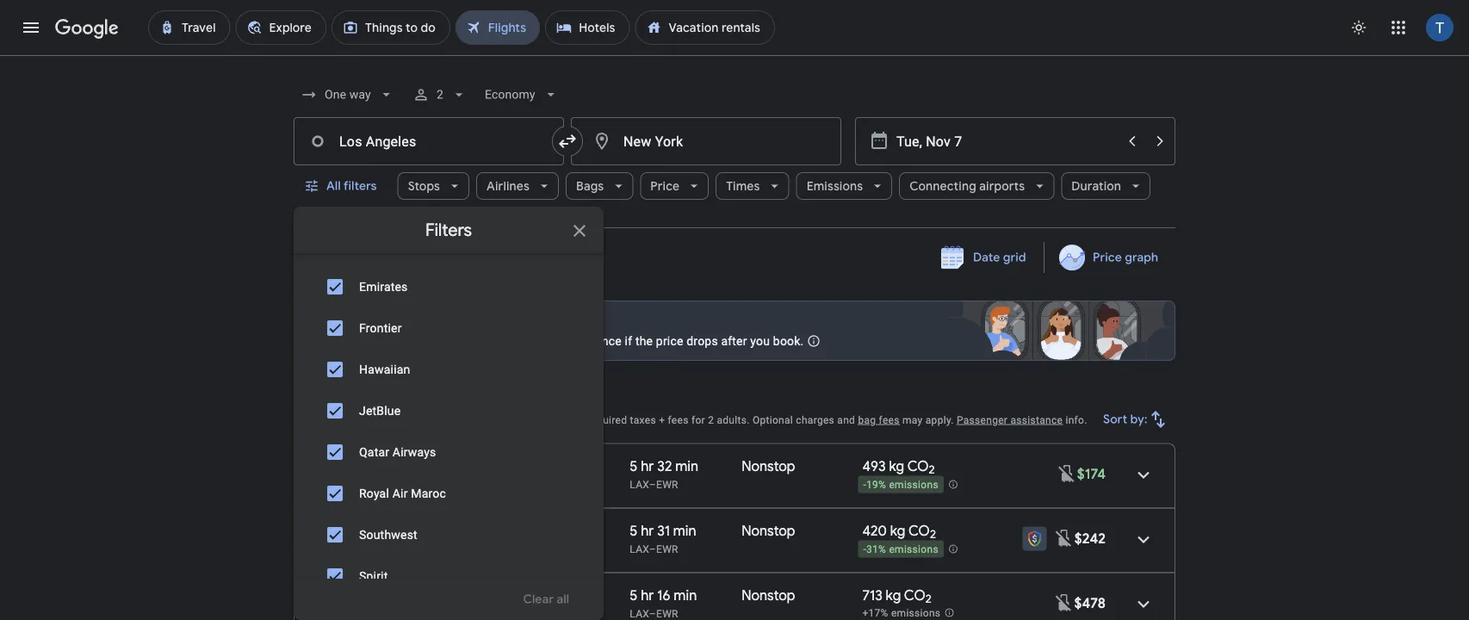Task type: describe. For each thing, give the bounding box(es) containing it.
emirates
[[359, 279, 408, 294]]

total duration 5 hr 32 min. element
[[630, 457, 742, 478]]

all filters
[[326, 178, 377, 194]]

min for 5 hr 16 min
[[674, 586, 697, 604]]

qatar
[[359, 445, 389, 459]]

emissions for 420
[[889, 544, 939, 556]]

$242
[[1074, 530, 1106, 547]]

none search field containing filters
[[294, 74, 1176, 620]]

hawaiian
[[359, 362, 410, 376]]

frontier
[[359, 321, 402, 335]]

taxes
[[630, 414, 656, 426]]

date grid
[[973, 250, 1026, 265]]

3 nonstop from the top
[[742, 586, 795, 604]]

prices
[[357, 245, 393, 260]]

nov
[[423, 245, 446, 260]]

change appearance image
[[1338, 7, 1380, 48]]

for some flights, google pays you the difference if the price drops after you book.
[[356, 334, 804, 348]]

delta
[[359, 238, 388, 252]]

date grid button
[[928, 242, 1040, 273]]

– inside 9:15 pm – 5:47 am spirit
[[425, 457, 433, 475]]

nonstop flight. element for 5 hr 32 min
[[742, 457, 795, 478]]

kg for 493
[[889, 457, 904, 475]]

bags
[[576, 178, 604, 194]]

price graph button
[[1048, 242, 1172, 273]]

co for 713
[[904, 586, 926, 604]]

kg for 420
[[890, 522, 905, 540]]

filters
[[425, 219, 472, 241]]

– for 5 hr 16 min
[[649, 608, 656, 620]]

5 hr 16 min lax – ewr
[[630, 586, 697, 620]]

5 for 5 hr 32 min
[[630, 457, 638, 475]]

ranked based on price and convenience
[[294, 414, 487, 426]]

ewr for 31
[[656, 543, 678, 555]]

min for 5 hr 31 min
[[673, 522, 696, 540]]

air
[[392, 486, 408, 500]]

for
[[356, 334, 374, 348]]

times button
[[716, 165, 789, 207]]

apply.
[[926, 414, 954, 426]]

1 vertical spatial price
[[379, 414, 403, 426]]

after
[[721, 334, 747, 348]]

price for price guarantee
[[356, 311, 389, 329]]

price guarantee
[[356, 311, 458, 329]]

nov 7
[[423, 245, 455, 260]]

duration
[[1072, 178, 1121, 194]]

bags button
[[566, 165, 633, 207]]

19%
[[866, 479, 886, 491]]

2 and from the left
[[837, 414, 855, 426]]

prices
[[517, 414, 547, 426]]

9:15 pm
[[374, 457, 421, 475]]

emissions for 493
[[889, 479, 939, 491]]

this price for this flight doesn't include overhead bin access. if you need a carry-on bag, use the bags filter to update prices. image for $174
[[1057, 463, 1077, 484]]

5 for 5 hr 31 min
[[630, 522, 638, 540]]

1 and from the left
[[406, 414, 424, 426]]

5:47 am
[[437, 457, 487, 475]]

flight details. leaves los angeles international airport at 10:28 am on tuesday, november 7 and arrives at newark liberty international airport at 6:59 pm on tuesday, november 7. image
[[1123, 519, 1164, 560]]

– for 5 hr 32 min
[[649, 478, 656, 490]]

- for 420
[[863, 544, 866, 556]]

1 the from the left
[[545, 334, 563, 348]]

for
[[691, 414, 705, 426]]

-31% emissions
[[863, 544, 939, 556]]

qatar airways
[[359, 445, 436, 459]]

bag fees button
[[858, 414, 900, 426]]

passenger
[[957, 414, 1008, 426]]

242 US dollars text field
[[1074, 530, 1106, 547]]

lax for 5 hr 16 min
[[630, 608, 649, 620]]

date
[[973, 250, 1000, 265]]

leaves los angeles international airport at 9:15 pm on tuesday, november 7 and arrives at newark liberty international airport at 5:47 am on wednesday, november 8. element
[[374, 457, 496, 475]]

price for price graph
[[1093, 250, 1122, 265]]

nonstop for 5 hr 31 min
[[742, 522, 795, 540]]

prices include required taxes + fees for 2 adults. optional charges and bag fees may apply. passenger assistance
[[517, 414, 1063, 426]]

may
[[903, 414, 923, 426]]

best
[[294, 388, 330, 409]]

Departure time: 9:15 PM. text field
[[374, 457, 421, 475]]

all
[[326, 178, 341, 194]]

spirit inside 10:28 am spirit
[[374, 543, 399, 555]]

420
[[862, 522, 887, 540]]

pays
[[493, 334, 519, 348]]

co for 420
[[908, 522, 930, 540]]

– for 5 hr 31 min
[[649, 543, 656, 555]]

+
[[659, 414, 665, 426]]

-19% emissions
[[863, 479, 939, 491]]

sort
[[1103, 412, 1128, 427]]

times
[[726, 178, 760, 194]]

difference
[[566, 334, 622, 348]]

jetblue
[[359, 403, 401, 418]]

adults.
[[717, 414, 750, 426]]

ranked
[[294, 414, 329, 426]]

2 inside the '2' popup button
[[436, 87, 443, 102]]

this price for this flight doesn't include overhead bin access. if you need a carry-on bag, use the bags filter to update prices. image for $478
[[1054, 592, 1074, 613]]

493
[[862, 457, 886, 475]]

by:
[[1131, 412, 1148, 427]]

maroc
[[411, 486, 446, 500]]

convenience
[[427, 414, 487, 426]]

stops button
[[398, 165, 469, 207]]

nonstop flight. element for 5 hr 31 min
[[742, 522, 795, 542]]

hr for 31
[[641, 522, 654, 540]]

find the best price region
[[294, 242, 1176, 287]]

493 kg co 2
[[862, 457, 935, 477]]

flights,
[[411, 334, 448, 348]]

713 kg co 2
[[862, 586, 932, 606]]

include
[[550, 414, 585, 426]]

connecting airports
[[910, 178, 1025, 194]]

connecting airports button
[[899, 165, 1054, 207]]

7
[[449, 245, 455, 260]]

flights
[[333, 388, 384, 409]]

graph
[[1125, 250, 1158, 265]]

charges
[[796, 414, 835, 426]]

5 for 5 hr 16 min
[[630, 586, 638, 604]]

2 for 493
[[929, 463, 935, 477]]

guarantee
[[392, 311, 458, 329]]

if
[[625, 334, 632, 348]]

sort by:
[[1103, 412, 1148, 427]]

some
[[377, 334, 408, 348]]

2 you from the left
[[750, 334, 770, 348]]

total duration 5 hr 16 min. element
[[630, 586, 742, 607]]

swap origin and destination. image
[[557, 131, 578, 152]]

on
[[364, 414, 376, 426]]

2 vertical spatial emissions
[[891, 607, 941, 619]]



Task type: locate. For each thing, give the bounding box(es) containing it.
1 vertical spatial price
[[1093, 250, 1122, 265]]

only button for delta
[[515, 225, 583, 266]]

hr inside 5 hr 16 min lax – ewr
[[641, 586, 654, 604]]

-
[[863, 479, 866, 491], [863, 544, 866, 556]]

10:28 am spirit
[[374, 522, 431, 555]]

ewr inside 5 hr 32 min lax – ewr
[[656, 478, 678, 490]]

lax inside 5 hr 32 min lax – ewr
[[630, 478, 649, 490]]

spirit
[[374, 478, 399, 490], [374, 543, 399, 555], [359, 569, 388, 583]]

2 inside 713 kg co 2
[[926, 592, 932, 606]]

2 button
[[405, 74, 474, 115]]

duration button
[[1061, 165, 1151, 207]]

the left the difference at the bottom of the page
[[545, 334, 563, 348]]

1 vertical spatial this price for this flight doesn't include overhead bin access. if you need a carry-on bag, use the bags filter to update prices. image
[[1054, 592, 1074, 613]]

0 horizontal spatial price
[[356, 311, 389, 329]]

0 vertical spatial this price for this flight doesn't include overhead bin access. if you need a carry-on bag, use the bags filter to update prices. image
[[1057, 463, 1077, 484]]

3 lax from the top
[[630, 608, 649, 620]]

you right after on the bottom of page
[[750, 334, 770, 348]]

1 vertical spatial co
[[908, 522, 930, 540]]

google
[[451, 334, 490, 348]]

emissions
[[807, 178, 863, 194]]

0 vertical spatial 5
[[630, 457, 638, 475]]

2 nonstop from the top
[[742, 522, 795, 540]]

emissions button
[[796, 165, 892, 207]]

– inside 5 hr 32 min lax – ewr
[[649, 478, 656, 490]]

1 nonstop flight. element from the top
[[742, 457, 795, 478]]

1 horizontal spatial price
[[656, 334, 683, 348]]

only button for spirit
[[515, 555, 583, 597]]

31%
[[866, 544, 886, 556]]

and
[[406, 414, 424, 426], [837, 414, 855, 426]]

price
[[656, 334, 683, 348], [379, 414, 403, 426]]

kg inside 493 kg co 2
[[889, 457, 904, 475]]

713
[[862, 586, 883, 604]]

2 vertical spatial hr
[[641, 586, 654, 604]]

ewr down 32
[[656, 478, 678, 490]]

1 horizontal spatial and
[[837, 414, 855, 426]]

1 only button from the top
[[515, 225, 583, 266]]

0 vertical spatial emissions
[[889, 479, 939, 491]]

lax for 5 hr 32 min
[[630, 478, 649, 490]]

– up maroc
[[425, 457, 433, 475]]

2 inside 493 kg co 2
[[929, 463, 935, 477]]

track
[[323, 245, 354, 260]]

co inside 420 kg co 2
[[908, 522, 930, 540]]

spirit inside 9:15 pm – 5:47 am spirit
[[374, 478, 399, 490]]

price inside button
[[1093, 250, 1122, 265]]

3 hr from the top
[[641, 586, 654, 604]]

1 5 from the top
[[630, 457, 638, 475]]

– down total duration 5 hr 16 min. element
[[649, 608, 656, 620]]

connecting
[[910, 178, 976, 194]]

price right bags popup button
[[650, 178, 680, 194]]

– inside 5 hr 16 min lax – ewr
[[649, 608, 656, 620]]

None search field
[[294, 74, 1176, 620]]

emissions down 493 kg co 2
[[889, 479, 939, 491]]

478 US dollars text field
[[1074, 594, 1106, 612]]

based
[[332, 414, 362, 426]]

1 you from the left
[[522, 334, 542, 348]]

you
[[522, 334, 542, 348], [750, 334, 770, 348]]

grid
[[1003, 250, 1026, 265]]

1 horizontal spatial the
[[635, 334, 653, 348]]

main menu image
[[21, 17, 41, 38]]

1 vertical spatial 5
[[630, 522, 638, 540]]

2 vertical spatial spirit
[[359, 569, 388, 583]]

174 US dollars text field
[[1077, 465, 1106, 483]]

lax inside the 5 hr 31 min lax – ewr
[[630, 543, 649, 555]]

best flights main content
[[294, 242, 1176, 620]]

nonstop for 5 hr 32 min
[[742, 457, 795, 475]]

–
[[425, 457, 433, 475], [649, 478, 656, 490], [649, 543, 656, 555], [649, 608, 656, 620]]

price left the 'drops'
[[656, 334, 683, 348]]

kg inside 420 kg co 2
[[890, 522, 905, 540]]

Arrival time: 5:47 AM on  Wednesday, November 8. text field
[[437, 457, 496, 475]]

min right 16
[[674, 586, 697, 604]]

ewr inside 5 hr 16 min lax – ewr
[[656, 608, 678, 620]]

1 vertical spatial ewr
[[656, 543, 678, 555]]

2 inside 420 kg co 2
[[930, 527, 936, 542]]

- down 420
[[863, 544, 866, 556]]

passenger assistance button
[[957, 414, 1063, 426]]

airports
[[979, 178, 1025, 194]]

kg up -31% emissions
[[890, 522, 905, 540]]

hr left 16
[[641, 586, 654, 604]]

$478
[[1074, 594, 1106, 612]]

1 horizontal spatial you
[[750, 334, 770, 348]]

2 vertical spatial lax
[[630, 608, 649, 620]]

ewr for 32
[[656, 478, 678, 490]]

co up +17% emissions
[[904, 586, 926, 604]]

1 vertical spatial min
[[673, 522, 696, 540]]

learn more about price guarantee image
[[793, 320, 835, 362]]

0 vertical spatial min
[[675, 457, 699, 475]]

2 nonstop flight. element from the top
[[742, 522, 795, 542]]

min inside 5 hr 16 min lax – ewr
[[674, 586, 697, 604]]

ewr inside the 5 hr 31 min lax – ewr
[[656, 543, 678, 555]]

2 vertical spatial price
[[356, 311, 389, 329]]

1 vertical spatial emissions
[[889, 544, 939, 556]]

ewr down 16
[[656, 608, 678, 620]]

0 vertical spatial ewr
[[656, 478, 678, 490]]

2 vertical spatial kg
[[886, 586, 901, 604]]

0 horizontal spatial you
[[522, 334, 542, 348]]

ewr down 31
[[656, 543, 678, 555]]

2 vertical spatial nonstop flight. element
[[742, 586, 795, 607]]

1 hr from the top
[[641, 457, 654, 475]]

2 only from the top
[[535, 568, 562, 584]]

flight details. leaves los angeles international airport at 6:29 am on tuesday, november 7 and arrives at newark liberty international airport at 2:45 pm on tuesday, november 7. image
[[1123, 583, 1164, 620]]

32
[[657, 457, 672, 475]]

5 inside the 5 hr 31 min lax – ewr
[[630, 522, 638, 540]]

co inside 493 kg co 2
[[907, 457, 929, 475]]

airlines button
[[476, 165, 559, 207]]

5
[[630, 457, 638, 475], [630, 522, 638, 540], [630, 586, 638, 604]]

Departure text field
[[896, 118, 1117, 164]]

hr inside the 5 hr 31 min lax – ewr
[[641, 522, 654, 540]]

this price for this flight doesn't include overhead bin access. if you need a carry-on bag, use the bags filter to update prices. image
[[1057, 463, 1077, 484], [1054, 592, 1074, 613]]

airlines
[[487, 178, 530, 194]]

you right the pays at the left
[[522, 334, 542, 348]]

flight details. leaves los angeles international airport at 9:15 pm on tuesday, november 7 and arrives at newark liberty international airport at 5:47 am on wednesday, november 8. image
[[1123, 454, 1164, 496]]

ewr for 16
[[656, 608, 678, 620]]

emissions
[[889, 479, 939, 491], [889, 544, 939, 556], [891, 607, 941, 619]]

1 horizontal spatial price
[[650, 178, 680, 194]]

3 ewr from the top
[[656, 608, 678, 620]]

price
[[650, 178, 680, 194], [1093, 250, 1122, 265], [356, 311, 389, 329]]

2
[[436, 87, 443, 102], [708, 414, 714, 426], [929, 463, 935, 477], [930, 527, 936, 542], [926, 592, 932, 606]]

1 vertical spatial only button
[[515, 555, 583, 597]]

min right 32
[[675, 457, 699, 475]]

emissions down 420 kg co 2
[[889, 544, 939, 556]]

min inside 5 hr 32 min lax – ewr
[[675, 457, 699, 475]]

this price for this flight doesn't include overhead bin access. if you need a carry-on bag, use the bags filter to update prices. image
[[1054, 528, 1074, 548]]

1 vertical spatial hr
[[641, 522, 654, 540]]

0 vertical spatial co
[[907, 457, 929, 475]]

2 for 713
[[926, 592, 932, 606]]

hr for 16
[[641, 586, 654, 604]]

kg for 713
[[886, 586, 901, 604]]

+17%
[[862, 607, 888, 619]]

nonstop
[[742, 457, 795, 475], [742, 522, 795, 540], [742, 586, 795, 604]]

lax down total duration 5 hr 16 min. element
[[630, 608, 649, 620]]

0 horizontal spatial fees
[[668, 414, 689, 426]]

min for 5 hr 32 min
[[675, 457, 699, 475]]

2 ewr from the top
[[656, 543, 678, 555]]

kg up +17% emissions
[[886, 586, 901, 604]]

– inside the 5 hr 31 min lax – ewr
[[649, 543, 656, 555]]

1 vertical spatial nonstop
[[742, 522, 795, 540]]

co up -31% emissions
[[908, 522, 930, 540]]

3 nonstop flight. element from the top
[[742, 586, 795, 607]]

3 5 from the top
[[630, 586, 638, 604]]

book.
[[773, 334, 804, 348]]

sort by: button
[[1096, 399, 1176, 440]]

hr for 32
[[641, 457, 654, 475]]

1 vertical spatial spirit
[[374, 543, 399, 555]]

420 kg co 2
[[862, 522, 936, 542]]

None text field
[[571, 117, 841, 165]]

2 vertical spatial 5
[[630, 586, 638, 604]]

price for price
[[650, 178, 680, 194]]

2 only button from the top
[[515, 555, 583, 597]]

2 vertical spatial min
[[674, 586, 697, 604]]

min inside the 5 hr 31 min lax – ewr
[[673, 522, 696, 540]]

0 vertical spatial nonstop
[[742, 457, 795, 475]]

– down total duration 5 hr 32 min. element
[[649, 478, 656, 490]]

airways
[[393, 445, 436, 459]]

0 horizontal spatial and
[[406, 414, 424, 426]]

1 fees from the left
[[668, 414, 689, 426]]

fees right +
[[668, 414, 689, 426]]

2 5 from the top
[[630, 522, 638, 540]]

lax for 5 hr 31 min
[[630, 543, 649, 555]]

nonstop flight. element
[[742, 457, 795, 478], [742, 522, 795, 542], [742, 586, 795, 607]]

the right if
[[635, 334, 653, 348]]

0 vertical spatial -
[[863, 479, 866, 491]]

16
[[657, 586, 670, 604]]

5 hr 32 min lax – ewr
[[630, 457, 699, 490]]

1 vertical spatial only
[[535, 568, 562, 584]]

1 vertical spatial nonstop flight. element
[[742, 522, 795, 542]]

only for delta
[[535, 238, 562, 253]]

co inside 713 kg co 2
[[904, 586, 926, 604]]

Departure time: 10:28 AM. text field
[[374, 522, 431, 540]]

+17% emissions
[[862, 607, 941, 619]]

2 lax from the top
[[630, 543, 649, 555]]

0 vertical spatial price
[[650, 178, 680, 194]]

1 horizontal spatial fees
[[879, 414, 900, 426]]

optional
[[753, 414, 793, 426]]

min right 31
[[673, 522, 696, 540]]

southwest
[[359, 527, 418, 542]]

- for 493
[[863, 479, 866, 491]]

5 inside 5 hr 16 min lax – ewr
[[630, 586, 638, 604]]

– down total duration 5 hr 31 min. element
[[649, 543, 656, 555]]

5 hr 31 min lax – ewr
[[630, 522, 696, 555]]

royal
[[359, 486, 389, 500]]

lax inside 5 hr 16 min lax – ewr
[[630, 608, 649, 620]]

1 ewr from the top
[[656, 478, 678, 490]]

co
[[907, 457, 929, 475], [908, 522, 930, 540], [904, 586, 926, 604]]

9:15 pm – 5:47 am spirit
[[374, 457, 487, 490]]

lax
[[630, 478, 649, 490], [630, 543, 649, 555], [630, 608, 649, 620]]

2 vertical spatial nonstop
[[742, 586, 795, 604]]

0 horizontal spatial price
[[379, 414, 403, 426]]

this price for this flight doesn't include overhead bin access. if you need a carry-on bag, use the bags filter to update prices. image down 'assistance'
[[1057, 463, 1077, 484]]

2 - from the top
[[863, 544, 866, 556]]

the
[[545, 334, 563, 348], [635, 334, 653, 348]]

0 vertical spatial price
[[656, 334, 683, 348]]

2 the from the left
[[635, 334, 653, 348]]

$174
[[1077, 465, 1106, 483]]

price inside popup button
[[650, 178, 680, 194]]

1 nonstop from the top
[[742, 457, 795, 475]]

this price for this flight doesn't include overhead bin access. if you need a carry-on bag, use the bags filter to update prices. image down this price for this flight doesn't include overhead bin access. if you need a carry-on bag, use the bags filter to update prices. icon at the right of page
[[1054, 592, 1074, 613]]

5 left 32
[[630, 457, 638, 475]]

kg inside 713 kg co 2
[[886, 586, 901, 604]]

2 horizontal spatial price
[[1093, 250, 1122, 265]]

price button
[[640, 165, 709, 207]]

1 lax from the top
[[630, 478, 649, 490]]

only for spirit
[[535, 568, 562, 584]]

emissions down 713 kg co 2
[[891, 607, 941, 619]]

None text field
[[294, 117, 564, 165]]

kg up -19% emissions
[[889, 457, 904, 475]]

1 only from the top
[[535, 238, 562, 253]]

co for 493
[[907, 457, 929, 475]]

1 vertical spatial -
[[863, 544, 866, 556]]

lax down total duration 5 hr 31 min. element
[[630, 543, 649, 555]]

royal air maroc
[[359, 486, 446, 500]]

price left graph
[[1093, 250, 1122, 265]]

2 hr from the top
[[641, 522, 654, 540]]

price right on
[[379, 414, 403, 426]]

- down 493 at the right bottom of the page
[[863, 479, 866, 491]]

only button
[[515, 225, 583, 266], [515, 555, 583, 597]]

0 vertical spatial kg
[[889, 457, 904, 475]]

0 vertical spatial only button
[[515, 225, 583, 266]]

0 vertical spatial lax
[[630, 478, 649, 490]]

best flights
[[294, 388, 384, 409]]

and left bag
[[837, 414, 855, 426]]

total duration 5 hr 31 min. element
[[630, 522, 742, 542]]

hr left 31
[[641, 522, 654, 540]]

lax down total duration 5 hr 32 min. element
[[630, 478, 649, 490]]

fees right bag
[[879, 414, 900, 426]]

min
[[675, 457, 699, 475], [673, 522, 696, 540], [674, 586, 697, 604]]

2 for 420
[[930, 527, 936, 542]]

None field
[[294, 79, 402, 110], [478, 79, 566, 110], [294, 79, 402, 110], [478, 79, 566, 110]]

learn more about tracked prices image
[[397, 245, 412, 260]]

required
[[587, 414, 627, 426]]

drops
[[687, 334, 718, 348]]

co up -19% emissions
[[907, 457, 929, 475]]

0 horizontal spatial the
[[545, 334, 563, 348]]

5 left 31
[[630, 522, 638, 540]]

0 vertical spatial spirit
[[374, 478, 399, 490]]

bag
[[858, 414, 876, 426]]

0 vertical spatial nonstop flight. element
[[742, 457, 795, 478]]

2 vertical spatial co
[[904, 586, 926, 604]]

2 fees from the left
[[879, 414, 900, 426]]

loading results progress bar
[[0, 55, 1469, 59]]

close dialog image
[[569, 220, 590, 241]]

hr left 32
[[641, 457, 654, 475]]

and up airways on the left bottom of the page
[[406, 414, 424, 426]]

2 vertical spatial ewr
[[656, 608, 678, 620]]

0 vertical spatial hr
[[641, 457, 654, 475]]

31
[[657, 522, 670, 540]]

hr inside 5 hr 32 min lax – ewr
[[641, 457, 654, 475]]

10:28 am
[[374, 522, 431, 540]]

1 vertical spatial kg
[[890, 522, 905, 540]]

stops
[[408, 178, 440, 194]]

price up for
[[356, 311, 389, 329]]

5 left 16
[[630, 586, 638, 604]]

5 inside 5 hr 32 min lax – ewr
[[630, 457, 638, 475]]

assistance
[[1011, 414, 1063, 426]]

1 vertical spatial lax
[[630, 543, 649, 555]]

0 vertical spatial only
[[535, 238, 562, 253]]

1 - from the top
[[863, 479, 866, 491]]



Task type: vqa. For each thing, say whether or not it's contained in the screenshot.
 Things to do
no



